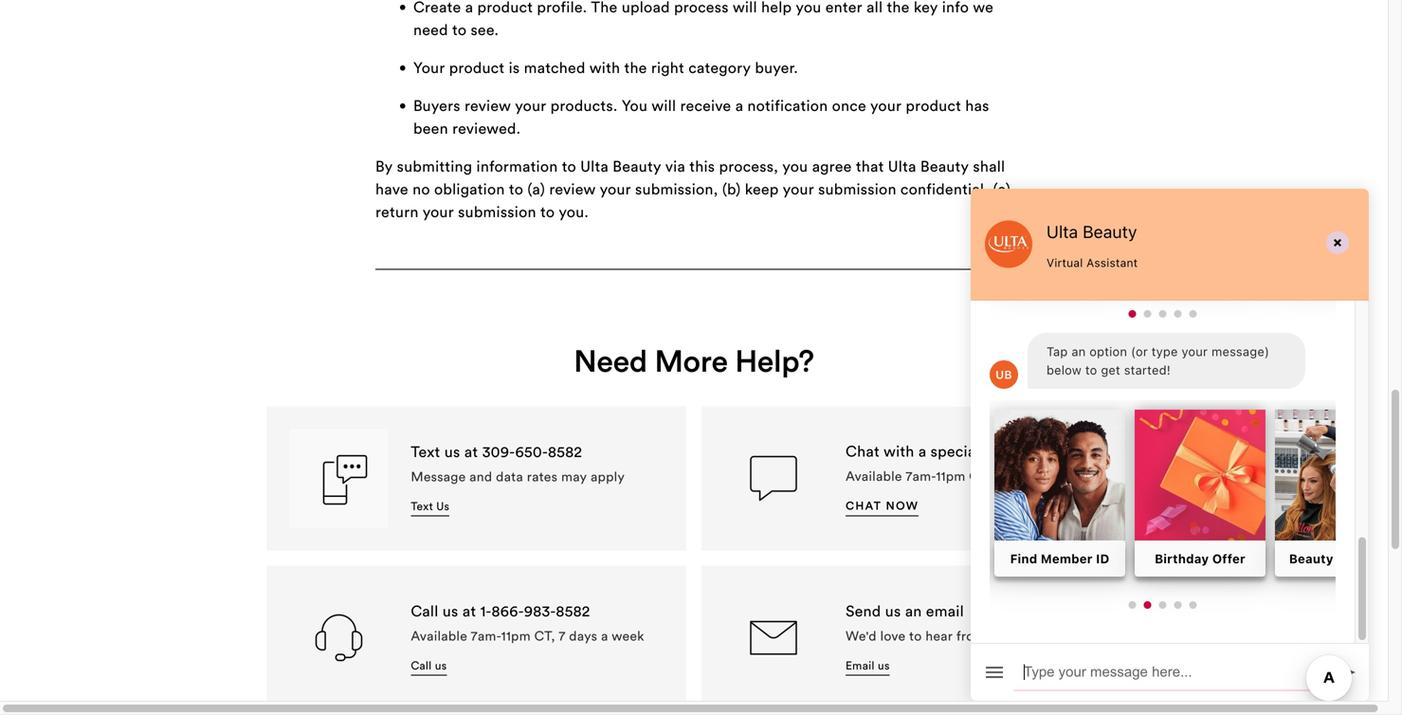 Task type: locate. For each thing, give the bounding box(es) containing it.
suspect
[[413, 119, 468, 139]]

buyers
[[413, 96, 461, 115]]

after up coupons
[[480, 361, 513, 380]]

order inside this shipping method is available for shipments to contiguous u.s. states, alaska and hawaii addresses only. same day delivery is a service we offer to deliver beauty from your local store as fast as possible--all through our partner, doordash. the same day delivery order cutoff time is based on your local store's closing time; you'll see that at checkout. orders placed after the cutoff time will deliver the following day.
[[376, 338, 414, 357]]

simply
[[449, 254, 495, 273]]

your inside the products returned to stores that were purchased using an online payment service (i.e., paypal, paypal credit, afterpay) will be refunded to your preferred credit card or issued as a store merchandise credit.
[[740, 624, 772, 644]]

through down with
[[612, 315, 667, 335]]

making
[[561, 480, 612, 500]]

items up higher
[[907, 685, 946, 705]]

(hazmat).
[[855, 640, 935, 659]]

1 vertical spatial order.
[[458, 641, 499, 661]]

store inside product(s) returned within 60 days of the original purchase that include the original receipt, will be fully refunded via the original form of payment. otherwise, the refund will be made in the form of an in-store credit.
[[579, 564, 615, 583]]

enter down "make
[[499, 254, 536, 273]]

partner,
[[699, 315, 754, 335]]

may up you may review the full list of excluded brands here
[[536, 197, 565, 216]]

orders for orders are typically processed for shipment in 1 to 2 business days.
[[376, 434, 424, 453]]

no for review
[[413, 179, 430, 199]]

of inside the under shipping type, you will confirm your payment method and ultamate rewards members will have the ability to redeem points if they would like to! to redeem points, click on "redeem ultamate rewards points". here you will see a list of points and dollar values you are eligible to use in the order. choose the amount preferred by clicking on it. if on mobile app, press "save and continue".
[[852, 535, 866, 555]]

text for us
[[411, 499, 433, 513]]

0 vertical spatial once
[[832, 96, 867, 115]]

order up ship, on the right bottom of page
[[912, 552, 950, 571]]

here
[[513, 406, 547, 426], [691, 535, 725, 555]]

you inside it is important to note that not all items available online are available in store. when checking out, if you choose to pick up in store, those items will show as not available within the cart. you have the option to either have your entire order shipped or remove the items not available in store prior to checking out.
[[489, 189, 515, 209]]

1 horizontal spatial update
[[639, 664, 689, 684]]

review all items and quantities in your cart. if needed, you can "remove" or "save for later" as needed.
[[376, 64, 976, 106]]

at
[[718, 179, 732, 198], [821, 179, 835, 198], [950, 187, 964, 207], [532, 233, 546, 252], [965, 233, 979, 252], [498, 256, 512, 275], [901, 338, 915, 357], [464, 442, 478, 461], [463, 601, 476, 621], [874, 708, 887, 715]]

desktop, inside the if shopping ulta.com through desktop, on the right above the order summary, you have the option to "make this order a gift" or "add coupon code". choose as needed. to add a coupon, simply enter or copy the coupon code into the "enter coupon" open field.
[[583, 208, 645, 228]]

under down express
[[425, 129, 466, 148]]

service inside this shipping method is available for shipments to contiguous u.s. states, alaska and hawaii addresses only. same day delivery is a service we offer to deliver beauty from your local store as fast as possible--all through our partner, doordash. the same day delivery order cutoff time is based on your local store's closing time; you'll see that at checkout. orders placed after the cutoff time will deliver the following day.
[[703, 292, 753, 312]]

day. inside this allows packages to arrive on saturday as well as any other business day. tracking is available through our website, your confirmation or shipment emails, and will indicate the estimated delivery date.
[[885, 68, 914, 87]]

the inside this allows packages to arrive on saturday as well as any other business day. tracking is available through our website, your confirmation or shipment emails, and will indicate the estimated delivery date.
[[983, 91, 1006, 110]]

create a product profile. the upload process will help you enter all the key info we need to see.
[[413, 0, 994, 39]]

1 horizontal spatial refund
[[651, 187, 697, 207]]

checking inside not all online gift with purchases are available in store, and vice versa. be sure to review the gift details prior to checking out to help ensure you receive your free gift!
[[538, 295, 602, 315]]

deliver inside 'our standard shipping combines the capabilities of ups, usps, and several regional carriers to deliver packages to you more efficiently.'
[[451, 30, 499, 49]]

only down the values
[[376, 578, 409, 597]]

coupon, inside on mobile app and the mobile version of ulta.com, directly under the list of items, the options to make the order a gift and add a coupon are available. to add a coupon, click on "enter a coupon code" and enter or paste the code there.
[[892, 148, 949, 167]]

of down "please note some coupons and promotions may be offered only on ulta.com"
[[651, 125, 666, 144]]

order up the (a)
[[519, 148, 557, 167]]

1 vertical spatial states,
[[846, 270, 892, 289]]

addresses.
[[719, 174, 794, 194], [760, 506, 835, 526]]

in
[[518, 22, 531, 42], [618, 28, 632, 48], [949, 45, 961, 65], [597, 64, 609, 84], [707, 129, 720, 148], [863, 166, 876, 186], [647, 189, 660, 209], [512, 235, 524, 254], [709, 273, 722, 292], [779, 308, 792, 327], [523, 419, 537, 439], [688, 434, 701, 453], [444, 449, 457, 468], [980, 449, 993, 468], [544, 480, 557, 500], [618, 494, 631, 514], [582, 558, 595, 577], [440, 564, 453, 583], [817, 597, 830, 617], [475, 640, 487, 659], [530, 659, 544, 679], [430, 708, 443, 715]]

basket. down the note,
[[565, 449, 616, 468]]

valid inside to redeem an ulta beauty with a valid coupon code, place all items you would like to purchase in your shopping basket. redeem your coupon by entering the coupon code in the space provided and click apply code. if the coupon code is valid, the applicable discount or promotion will appear in the shopping basket. please note that not all in-store coupons and promotions can be redeemed on ulta.com and not all ulta.com coupons and promotions can be redeemed in-store.
[[607, 426, 640, 445]]

1 vertical spatial only
[[409, 600, 439, 620]]

other
[[779, 68, 817, 87], [571, 165, 609, 184]]

available inside this shipping method is available for shipments to contiguous u.s. states, alaska and hawaii addresses only. same day delivery is a service we offer to deliver beauty from your local store as fast as possible--all through our partner, doordash. the same day delivery order cutoff time is based on your local store's closing time; you'll see that at checkout. orders placed after the cutoff time will deliver the following day.
[[546, 270, 609, 289]]

will inside create a product profile. the upload process will help you enter all the key info we need to see.
[[733, 0, 758, 17]]

restrictions
[[446, 470, 534, 490]]

method inside this shipping method is available for shipments to contiguous u.s. states, alaska and hawaii addresses only. same day delivery is a service we offer to deliver beauty from your local store as fast as possible--all through our partner, doordash. the same day delivery order cutoff time is based on your local store's closing time; you'll see that at checkout. orders placed after the cutoff time will deliver the following day.
[[473, 270, 527, 289]]

1 vertical spatial notice
[[904, 711, 948, 715]]

0 vertical spatial for
[[953, 64, 976, 84]]

through inside the if shopping ulta.com through desktop, on the right above the order summary, you have the option to "make this order a gift" or "add coupon code". choose as needed. to add a coupon, simply enter or copy the coupon code into the "enter coupon" open field.
[[524, 208, 579, 228]]

issues
[[703, 600, 746, 620]]

by left the details.
[[883, 558, 900, 577]]

address.
[[755, 529, 814, 549]]

birthday offer button
[[1135, 410, 1266, 577]]

1 horizontal spatial each
[[856, 578, 890, 597]]

send inside button
[[1334, 661, 1357, 684]]

returns
[[765, 96, 816, 116]]

0 vertical spatial your
[[413, 58, 445, 77]]

1 horizontal spatial shipped
[[853, 212, 909, 231]]

be inside you will not be charged
[[471, 620, 489, 640]]

0 horizontal spatial basket.
[[565, 449, 616, 468]]

0 vertical spatial based
[[515, 338, 557, 357]]

text for us
[[411, 442, 440, 461]]

us inside "call us at 1-866-983-8582 available 7am-11pm ct, 7 days a week"
[[443, 601, 459, 621]]

only for only one coupon code may be redeemed per order on ulta.com and each coupon code may only be redeemed once. if you are having issues redeeming an active coupon, please contact guest services through the options toward the bottom of the page.
[[376, 578, 409, 597]]

be inside ! brands, products, services and categories that are excluded or restricted from ulta beauty coupons and promotions are subject to change without notice. please review the specific exclusions or restrictions with each ulta beauty coupon or promotion prior to redemption. for ulta.com shoppers, items excluded from coupons and promotions will be indicated in the shopping basket. if you have questions, please contact an ulta beauty store associate or ulta.com customer service representative.
[[688, 308, 705, 327]]

order
[[431, 74, 469, 93], [735, 141, 773, 160], [519, 148, 557, 167], [811, 212, 849, 231], [376, 338, 414, 357], [935, 529, 973, 548], [912, 552, 950, 571], [697, 578, 735, 597], [869, 597, 907, 617], [527, 640, 565, 659], [882, 664, 921, 684]]

some
[[498, 103, 536, 122], [662, 328, 701, 348], [731, 663, 769, 682]]

through inside only one coupon code may be redeemed per order on ulta.com and each coupon code may only be redeemed once. if you are having issues redeeming an active coupon, please contact guest services through the options toward the bottom of the page.
[[542, 623, 598, 643]]

return
[[751, 74, 794, 93], [376, 202, 419, 221], [638, 324, 681, 343], [440, 347, 484, 366], [632, 457, 675, 477]]

1 horizontal spatial excluded
[[512, 239, 576, 259]]

beauty
[[889, 292, 938, 312]]

target up the expecting
[[516, 256, 561, 275]]

packages down scroll
[[457, 68, 524, 87]]

shipping up defaults
[[726, 406, 788, 426]]

no
[[662, 160, 678, 175], [850, 402, 866, 416], [850, 450, 866, 465]]

location.
[[565, 256, 626, 275]]

2 horizontal spatial deliver
[[838, 292, 885, 312]]

may up 'categories'
[[405, 217, 435, 236]]

day. inside this shipping method is available for shipments to contiguous u.s. states, alaska and hawaii addresses only. same day delivery is a service we offer to deliver beauty from your local store as fast as possible--all through our partner, doordash. the same day delivery order cutoff time is based on your local store's closing time; you'll see that at checkout. orders placed after the cutoff time will deliver the following day.
[[802, 361, 830, 380]]

1 vertical spatial place
[[617, 529, 655, 548]]

1 vertical spatial any
[[697, 457, 723, 477]]

services up law.
[[765, 45, 824, 65]]

1 horizontal spatial day.
[[885, 68, 914, 87]]

discount
[[376, 494, 436, 514]]

0 vertical spatial confirm
[[632, 406, 686, 426]]

"save
[[544, 581, 584, 600]]

via
[[666, 156, 686, 176], [587, 541, 607, 560]]

once down 866-
[[503, 641, 541, 661]]

offer down scroll
[[491, 74, 525, 93]]

appear
[[565, 494, 614, 514]]

shopping inside returns with a gift receipt can be exchanged for different product or an in-store credit. in order to offer the best shopping and product-return experience to as many guests as possible, ulta beauty reserves the right to limit returns if we have reason to suspect misuse of our generous returns policy (such as excessive returns, reseller activity, or fraud). items purchased from other retailers, dealers or resellers and not directly from ulta beauty are not eligible for return, refund or exchange, including ulta beauty at target. purchases made at ulta beauty or ulta.com may not be returned or exchanged at an ulta beauty at target location.
[[590, 74, 655, 93]]

choose
[[819, 231, 872, 250], [671, 558, 725, 577]]

under down "offered"
[[797, 125, 838, 144]]

here inside once ready, press "secured checkout". if shopping ulta.com on desktop, this is to the right of the screen. here you should confirm your shipping address. under there, you can change your shipping type. note, the shipping type defaults to standard. if you would like premium or expedited, update accordingly.
[[513, 406, 547, 426]]

3 orders from the top
[[376, 491, 425, 511]]

before inside review your shipping information, payment information and items once again before placing the order. once reviewed, press "place order". your ultamate rewards points balance may take up to 15 minutes to update after points redemption or order cancelation.
[[924, 619, 970, 638]]

0 vertical spatial service
[[703, 292, 753, 312]]

you inside the we only charge you for items that have shipped. any item(s) that are canceled and/or can no longer be shipped will not be charged and your final shipment notice wil
[[527, 688, 553, 708]]

may inside text us at 309-650-8582 message and data rates may apply
[[561, 468, 587, 485]]

choose
[[694, 106, 745, 125], [519, 189, 569, 209]]

"enter inside the if shopping ulta.com through desktop, on the right above the order summary, you have the option to "make this order a gift" or "add coupon code". choose as needed. to add a coupon, simply enter or copy the coupon code into the "enter coupon" open field.
[[778, 254, 821, 273]]

to inside not all shipping methods are available for all shipping addresses. refer to the shipping details above for available shipping methods for your address.
[[881, 506, 895, 526]]

brands
[[654, 217, 702, 236]]

0 vertical spatial some
[[498, 103, 536, 122]]

checking
[[376, 189, 439, 209], [625, 235, 688, 254], [538, 295, 602, 315], [665, 309, 733, 329], [922, 328, 990, 348]]

item(s)
[[495, 457, 543, 477], [789, 688, 837, 708]]

1 horizontal spatial deliver
[[654, 361, 702, 380]]

0 vertical spatial charged
[[493, 620, 551, 640]]

purchases down the target.
[[413, 233, 485, 252]]

1 text from the top
[[411, 442, 440, 461]]

0 vertical spatial place
[[744, 426, 782, 445]]

email us
[[846, 658, 890, 672]]

0 horizontal spatial note
[[463, 103, 494, 122]]

per for only one coupon code may be redeemed per order on ulta.com and each coupon code may only be redeemed once. if you are having issues redeeming an active coupon, please contact guest services through the options toward the bottom of the page.
[[669, 578, 693, 597]]

based up polish
[[830, 663, 872, 682]]

1 vertical spatial charged
[[718, 643, 775, 662]]

0 vertical spatial per
[[707, 141, 731, 160]]

nail
[[802, 685, 827, 705]]

us right the email
[[878, 658, 890, 672]]

are inside returns with a gift receipt can be exchanged for different product or an in-store credit. in order to offer the best shopping and product-return experience to as many guests as possible, ulta beauty reserves the right to limit returns if we have reason to suspect misuse of our generous returns policy (such as excessive returns, reseller activity, or fraud). items purchased from other retailers, dealers or resellers and not directly from ulta beauty are not eligible for return, refund or exchange, including ulta beauty at target. purchases made at ulta beauty or ulta.com may not be returned or exchanged at an ulta beauty at target location.
[[466, 187, 488, 207]]

0 vertical spatial experience
[[798, 74, 876, 93]]

times.
[[749, 197, 792, 216]]

0 vertical spatial a
[[598, 231, 609, 250]]

code inside the if shopping ulta.com through desktop, on the right above the order summary, you have the option to "make this order a gift" or "add coupon code". choose as needed. to add a coupon, simply enter or copy the coupon code into the "enter coupon" open field.
[[681, 254, 716, 273]]

of inside simply bring the item(s) you wish to return to any ulta beauty store and ask one of our associates to assist you in making a return--we'll be happy to help!
[[939, 457, 954, 477]]

reserves
[[584, 96, 643, 116]]

coupon"
[[825, 254, 887, 273]]

0 vertical spatial item(s)
[[495, 457, 543, 477]]

1 horizontal spatial click
[[544, 471, 577, 491]]

alaska
[[896, 270, 943, 289]]

orders up the personal at the bottom left of page
[[376, 361, 424, 380]]

store inside it is important to note that not all items available online are available in store. when checking out, if you choose to pick up in store, those items will show as not available within the cart. you have the option to either have your entire order shipped or remove the items not available in store prior to checking out.
[[528, 235, 564, 254]]

original inside the a full refund will be issued on a return that included a free product or gift, providing the return is within 60 days of original purchase.
[[628, 347, 681, 366]]

2 shipments from the top
[[637, 270, 709, 289]]

2 redeeming from the top
[[376, 659, 459, 679]]

has
[[966, 96, 990, 115], [954, 552, 978, 571]]

before
[[612, 309, 661, 329], [870, 328, 918, 348], [924, 619, 970, 638]]

your
[[413, 58, 445, 77], [413, 529, 445, 548], [764, 641, 796, 661]]

method inside the under shipping type, you will confirm your payment method and ultamate rewards members will have the ability to redeem points if they would like to! to redeem points, click on "redeem ultamate rewards points". here you will see a list of points and dollar values you are eligible to use in the order. choose the amount preferred by clicking on it. if on mobile app, press "save and continue".
[[744, 490, 798, 509]]

product(s) returned within 60 days of the original purchase that include the original receipt, will be fully refunded via the original form of payment. otherwise, the refund will be made in the form of an in-store credit.
[[376, 518, 1004, 583]]

7am-
[[906, 468, 936, 485], [471, 627, 501, 644]]

0 horizontal spatial other
[[571, 165, 609, 184]]

orders for orders placed with credit/debit card
[[376, 491, 425, 511]]

your for your product is matched with the right category buyer.
[[413, 58, 445, 77]]

0 vertical spatial local
[[376, 315, 409, 335]]

if right code.
[[684, 471, 694, 491]]

if inside tip! if you are expecting a gift with purchase, be sure to check for the gift and that you met the qualifications for it before checking out! some will automatically add to your bag if qualifications are met, and some will need to be added before checking out.
[[409, 290, 420, 310]]

you down territories,
[[487, 212, 513, 231]]

2 review from the top
[[376, 619, 426, 638]]

returned down app, on the left bottom of page
[[442, 602, 503, 621]]

is inside if you would like to exchange a product for the same item, no payment is required - just bring it in and you're good to go. however, if you exchange for an item at a higher pric
[[875, 685, 886, 704]]

coupon, inside the if shopping ulta.com through desktop, on the right above the order summary, you have the option to "make this order a gift" or "add coupon code". choose as needed. to add a coupon, simply enter or copy the coupon code into the "enter coupon" open field.
[[388, 254, 445, 273]]

order inside "certain items in your order may be considered hazardous materials (hazmat). hazardous materials are as follows: aerosol items, some alcohol-based items, items that contain contents under pressure, and others (e.g., hairspray, nail polish and items containing flammable, volatile or corrosive chemicals)."
[[527, 640, 565, 659]]

message)
[[1212, 344, 1270, 358]]

items up canceled
[[923, 663, 962, 682]]

0 vertical spatial choose
[[819, 231, 872, 250]]

either
[[649, 212, 690, 231]]

0 horizontal spatial notice.
[[563, 262, 611, 281]]

0 horizontal spatial update
[[540, 452, 589, 471]]

contiguous inside this shipping method is available for shipments to contiguous u.s. states, alaska and hawaii addresses only. same day delivery is a service we offer to deliver beauty from your local store as fast as possible--all through our partner, doordash. the same day delivery order cutoff time is based on your local store's closing time; you'll see that at checkout. orders placed after the cutoff time will deliver the following day.
[[732, 270, 810, 289]]

personal
[[391, 402, 436, 416]]

an left email
[[905, 601, 922, 621]]

shopping
[[590, 74, 655, 93], [389, 208, 455, 228], [823, 308, 888, 327], [670, 383, 735, 403], [496, 449, 561, 468], [662, 494, 727, 514]]

through inside this shipping method is available for shipments to contiguous u.s. states, alaska and hawaii addresses only. same day delivery is a service we offer to deliver beauty from your local store as fast as possible--all through our partner, doordash. the same day delivery order cutoff time is based on your local store's closing time; you'll see that at checkout. orders placed after the cutoff time will deliver the following day.
[[612, 315, 667, 335]]

hazardous up the 'paypal,'
[[376, 603, 454, 623]]

credit. down points".
[[619, 564, 665, 583]]

1 horizontal spatial it
[[598, 309, 608, 329]]

eligible up app, on the left bottom of page
[[480, 558, 531, 577]]

you down the first
[[622, 96, 648, 115]]

(e.g.,
[[690, 685, 726, 705]]

ultamate up redemption on the bottom of the page
[[800, 641, 864, 661]]

return inside returns with a gift receipt can be exchanged for different product or an in-store credit. in order to offer the best shopping and product-return experience to as many guests as possible, ulta beauty reserves the right to limit returns if we have reason to suspect misuse of our generous returns policy (such as excessive returns, reseller activity, or fraud). items purchased from other retailers, dealers or resellers and not directly from ulta beauty are not eligible for return, refund or exchange, including ulta beauty at target. purchases made at ulta beauty or ulta.com may not be returned or exchanged at an ulta beauty at target location.
[[751, 74, 794, 93]]

this inside your financial institution will place a temporary hold on the funds for your order as it processes. this is not a charge and the hold will be released once your order has shipped.
[[492, 552, 521, 571]]

and inside review your shipping information, payment information and items once again before placing the order. once reviewed, press "place order". your ultamate rewards points balance may take up to 15 minutes to update after points redemption or order cancelation.
[[771, 619, 797, 638]]

if up until
[[582, 600, 592, 620]]

2 horizontal spatial some
[[731, 663, 769, 682]]

ulta.com down 'either'
[[653, 233, 715, 252]]

shipment inside this allows packages to arrive on saturday as well as any other business day. tracking is available through our website, your confirmation or shipment emails, and will indicate the estimated delivery date.
[[740, 91, 806, 110]]

this for this shipping method is available for shipments to the contiguous u.s. states, alaska, hawaii, u.s. territories, po boxes and apo/fpo addresses. shipping outside the contiguous u.s. states may experience longer transit times.
[[376, 151, 405, 171]]

1 vertical spatial orders
[[376, 434, 424, 453]]

method up territories,
[[473, 151, 527, 171]]

target.
[[413, 210, 463, 230]]

1 vertical spatial only
[[376, 578, 409, 597]]

through
[[452, 27, 508, 46], [442, 91, 497, 110], [524, 208, 579, 228], [612, 315, 667, 335], [542, 623, 598, 643]]

email
[[846, 658, 875, 672]]

shipping inside this shipping method is available for shipments to the contiguous u.s. states, alaska, hawaii, u.s. territories, po boxes and apo/fpo addresses. shipping outside the contiguous u.s. states may experience longer transit times.
[[798, 174, 860, 194]]

1 vertical spatial order
[[553, 231, 594, 250]]

1 chat from the top
[[846, 442, 880, 461]]

0 vertical spatial after
[[480, 361, 513, 380]]

each down subject
[[376, 285, 409, 304]]

confidential,
[[901, 179, 989, 199]]

hazardous down 'using'
[[706, 640, 781, 659]]

1 horizontal spatial services
[[765, 45, 824, 65]]

-
[[423, 28, 428, 48], [585, 315, 591, 335], [532, 389, 538, 409], [677, 480, 683, 500], [953, 685, 958, 704]]

services down 866-
[[479, 623, 538, 643]]

through down the (a)
[[524, 208, 579, 228]]

2 vertical spatial orders
[[376, 491, 425, 511]]

the inside to locate your desired location! once located, scroll past store details, availability, and services menu to "brands in store". here, you can find your product by first narrowing down to the brand!
[[793, 68, 816, 87]]

not for not all shipping methods are available for all shipping addresses. refer to the shipping details above for available shipping methods for your address.
[[376, 506, 402, 526]]

1 horizontal spatial 11pm
[[936, 468, 966, 485]]

stores
[[688, 22, 731, 42], [627, 419, 671, 439], [526, 602, 568, 621]]

0 horizontal spatial "enter
[[376, 170, 419, 190]]

we inside returns with a gift receipt can be exchanged for different product or an in-store credit. in order to offer the best shopping and product-return experience to as many guests as possible, ulta beauty reserves the right to limit returns if we have reason to suspect misuse of our generous returns policy (such as excessive returns, reseller activity, or fraud). items purchased from other retailers, dealers or resellers and not directly from ulta beauty are not eligible for return, refund or exchange, including ulta beauty at target. purchases made at ulta beauty or ulta.com may not be returned or exchanged at an ulta beauty at target location.
[[833, 96, 854, 116]]

return down fast
[[440, 347, 484, 366]]

eligible up you may review the full list of excluded brands here
[[520, 187, 571, 207]]

out,
[[443, 189, 471, 209]]

1 horizontal spatial business
[[821, 68, 881, 87]]

gift up bag
[[402, 295, 427, 315]]

than
[[572, 597, 604, 617]]

chat up 'include'
[[846, 499, 882, 513]]

1 vertical spatial information
[[685, 619, 767, 638]]

choose up the coupon" at the right top of page
[[819, 231, 872, 250]]

business inside this allows packages to arrive on saturday as well as any other business day. tracking is available through our website, your confirmation or shipment emails, and will indicate the estimated delivery date.
[[821, 68, 881, 87]]

days inside "call us at 1-866-983-8582 available 7am-11pm ct, 7 days a week"
[[569, 627, 598, 644]]

Type your message here... text field
[[1014, 653, 1327, 691]]

2 vertical spatial deliver
[[654, 361, 702, 380]]

log
[[854, 109, 1403, 643]]

day down beauty
[[910, 315, 937, 335]]

update inside once ready, press "secured checkout". if shopping ulta.com on desktop, this is to the right of the screen. here you should confirm your shipping address. under there, you can change your shipping type. note, the shipping type defaults to standard. if you would like premium or expedited, update accordingly.
[[540, 452, 589, 471]]

1 horizontal spatial purchases
[[643, 179, 714, 198]]

ulta beauty logo image
[[985, 221, 1033, 268]]

1 horizontal spatial type
[[1152, 344, 1178, 358]]

1 horizontal spatial information
[[685, 619, 767, 638]]

redeem
[[396, 426, 450, 445], [605, 512, 659, 532], [879, 512, 932, 532]]

1 horizontal spatial full
[[516, 217, 539, 236]]

an down several on the top
[[899, 28, 916, 47]]

0 vertical spatial purchases
[[413, 233, 485, 252]]

0 horizontal spatial options
[[376, 148, 428, 167]]

0 vertical spatial states,
[[873, 151, 919, 171]]

1 vertical spatial credit.
[[619, 564, 665, 583]]

payment up we'd
[[831, 602, 892, 621]]

below down otherwise,
[[830, 567, 873, 586]]

back to top image
[[1324, 635, 1339, 650]]

chat with a specialist available 7am-11pm ct, 7 days a week
[[846, 442, 1080, 485]]

submission,
[[635, 179, 718, 199]]

for inside ! brands, products, services and categories that are excluded or restricted from ulta beauty coupons and promotions are subject to change without notice. please review the specific exclusions or restrictions with each ulta beauty coupon or promotion prior to redemption. for ulta.com shoppers, items excluded from coupons and promotions will be indicated in the shopping basket. if you have questions, please contact an ulta beauty store associate or ulta.com customer service representative.
[[798, 285, 820, 304]]

1 vertical spatial refund
[[455, 324, 501, 343]]

page.
[[866, 623, 905, 643]]

ct, down 983-
[[534, 627, 556, 644]]

2 horizontal spatial only
[[829, 103, 859, 122]]

for up wish
[[595, 434, 615, 453]]

deliver down store's
[[654, 361, 702, 380]]

and inside review all items and quantities in your cart. if needed, you can "remove" or "save for later" as needed.
[[493, 64, 519, 84]]

no for personal check
[[850, 402, 866, 416]]

if inside review all items and quantities in your cart. if needed, you can "remove" or "save for later" as needed.
[[685, 64, 695, 84]]

2 vertical spatial charged
[[673, 711, 730, 715]]

enter inside create a product profile. the upload process will help you enter all the key info we need to see.
[[826, 0, 863, 17]]

our
[[376, 7, 403, 27]]

our down website,
[[543, 119, 567, 139]]

see inside the under shipping type, you will confirm your payment method and ultamate rewards members will have the ability to redeem points if they would like to! to redeem points, click on "redeem ultamate rewards points". here you will see a list of points and dollar values you are eligible to use in the order. choose the amount preferred by clicking on it. if on mobile app, press "save and continue".
[[787, 535, 811, 555]]

coupon, for items,
[[892, 148, 949, 167]]

items down the follows:
[[581, 688, 619, 708]]

in- down regional
[[920, 28, 938, 47]]

american express credit card
[[391, 112, 547, 126]]

0 vertical spatial please
[[489, 330, 535, 350]]

only inside only one coupon code may be redeemed per order on ulta.com and each coupon code may only be redeemed once. if you are having issues redeeming an active coupon, please contact guest services through the options toward the bottom of the page.
[[376, 578, 409, 597]]

to inside tap an option (or type your message) below to get started!
[[1086, 363, 1098, 377]]

2 orders from the top
[[376, 434, 424, 453]]

refer
[[839, 506, 877, 526]]

2 horizontal spatial please
[[786, 494, 831, 514]]

0 horizontal spatial via
[[587, 541, 607, 560]]

your inside the under shipping type, you will confirm your payment method and ultamate rewards members will have the ability to redeem points if they would like to! to redeem points, click on "redeem ultamate rewards points". here you will see a list of points and dollar values you are eligible to use in the order. choose the amount preferred by clicking on it. if on mobile app, press "save and continue".
[[643, 490, 674, 509]]

1 horizontal spatial note
[[499, 166, 531, 186]]

0 vertical spatial refund
[[651, 187, 697, 207]]

redeeming for redeeming coupons in an ulta beauty store
[[376, 659, 459, 679]]

saturday
[[612, 68, 675, 87]]

information inside review your shipping information, payment information and items once again before placing the order. once reviewed, press "place order". your ultamate rewards points balance may take up to 15 minutes to update after points redemption or order cancelation.
[[685, 619, 767, 638]]

2 call from the top
[[411, 658, 432, 672]]

0 horizontal spatial change
[[376, 429, 427, 448]]

more up until
[[532, 597, 568, 617]]

out!
[[737, 309, 767, 329]]

not inside your financial institution will place a temporary hold on the funds for your order as it processes. this is not a charge and the hold will be released once your order has shipped.
[[541, 552, 564, 571]]

call us
[[411, 658, 447, 672]]

order up copy
[[553, 231, 594, 250]]

type left defaults
[[705, 429, 736, 448]]

category
[[689, 58, 751, 77]]

available inside not all online gift with purchases are available in store, and vice versa. be sure to review the gift details prior to checking out to help ensure you receive your free gift!
[[643, 273, 705, 292]]

0 horizontal spatial here
[[513, 406, 547, 426]]

0 vertical spatial 7am-
[[906, 468, 936, 485]]

1 vertical spatial online
[[428, 273, 471, 292]]

2 horizontal spatial before
[[924, 619, 970, 638]]

if inside ! brands, products, services and categories that are excluded or restricted from ulta beauty coupons and promotions are subject to change without notice. please review the specific exclusions or restrictions with each ulta beauty coupon or promotion prior to redemption. for ulta.com shoppers, items excluded from coupons and promotions will be indicated in the shopping basket. if you have questions, please contact an ulta beauty store associate or ulta.com customer service representative.
[[947, 308, 957, 327]]

on inside once ready, press "secured checkout". if shopping ulta.com on desktop, this is to the right of the screen. here you should confirm your shipping address. under there, you can change your shipping type. note, the shipping type defaults to standard. if you would like premium or expedited, update accordingly.
[[805, 383, 822, 403]]

through up notice,
[[542, 623, 598, 643]]

full inside the a full refund will be issued on a return that included a free product or gift, providing the return is within 60 days of original purchase.
[[428, 324, 451, 343]]

2 chat from the top
[[846, 499, 882, 513]]

looking for an item in store? visit our list of stores
[[376, 22, 735, 42]]

redeeming for redeeming coupons - ulta.com
[[376, 389, 459, 409]]

otherwise,
[[820, 541, 898, 560]]

a inside simply bring the item(s) you wish to return to any ulta beauty store and ask one of our associates to assist you in making a return--we'll be happy to help!
[[616, 480, 624, 500]]

items, down "(hazmat)."
[[876, 663, 919, 682]]

2 text from the top
[[411, 499, 433, 513]]

0 vertical spatial notice.
[[563, 262, 611, 281]]

from down brands
[[671, 239, 704, 259]]

same
[[707, 685, 744, 704]]

0 vertical spatial contiguous
[[758, 151, 836, 171]]

or inside the a full refund will be issued on a return that included a free product or gift, providing the return is within 60 days of original purchase.
[[886, 324, 901, 343]]

to up field.
[[956, 231, 973, 250]]

2 vertical spatial it
[[416, 708, 426, 715]]

0 vertical spatial within
[[376, 212, 419, 231]]

call for call us at 1-866-983-8582 available 7am-11pm ct, 7 days a week
[[411, 601, 439, 621]]

1 shipments from the top
[[637, 151, 709, 171]]

2 vertical spatial stores
[[526, 602, 568, 621]]

0 horizontal spatial time
[[464, 338, 495, 357]]

call us at 1-866-983-8582 available 7am-11pm ct, 7 days a week
[[411, 601, 645, 644]]

options inside only one coupon code may be redeemed per order on ulta.com and each coupon code may only be redeemed once. if you are having issues redeeming an active coupon, please contact guest services through the options toward the bottom of the page.
[[629, 623, 681, 643]]

0 vertical spatial full
[[516, 217, 539, 236]]

1 redeeming from the top
[[376, 389, 459, 409]]

virtual
[[1047, 256, 1083, 269]]

mobile
[[544, 125, 592, 144]]

charge right the use
[[580, 552, 628, 571]]

prior
[[568, 235, 602, 254], [651, 285, 685, 304], [481, 295, 515, 315]]

fully
[[484, 541, 515, 560]]

for up active
[[877, 567, 897, 586]]

for up the volatile
[[557, 688, 577, 708]]

redemption.
[[708, 285, 794, 304]]

2 horizontal spatial excluded
[[586, 217, 650, 236]]

no for will
[[443, 711, 460, 715]]

after up (e.g.,
[[693, 664, 726, 684]]

0 vertical spatial services
[[765, 45, 824, 65]]

experience inside this shipping method is available for shipments to the contiguous u.s. states, alaska, hawaii, u.s. territories, po boxes and apo/fpo addresses. shipping outside the contiguous u.s. states may experience longer transit times.
[[569, 197, 647, 216]]

one right than
[[608, 597, 634, 617]]

website,
[[529, 91, 588, 110]]

on inside the a full refund will be issued on a return that included a free product or gift, providing the return is within 60 days of original purchase.
[[604, 324, 622, 343]]

0 vertical spatial ultamate
[[832, 490, 896, 509]]

0 horizontal spatial purchases
[[413, 233, 485, 252]]

0 vertical spatial review
[[376, 64, 426, 84]]

if
[[432, 28, 442, 48], [449, 65, 459, 84], [820, 96, 829, 116], [475, 189, 485, 209], [445, 328, 455, 348], [710, 512, 720, 532], [679, 708, 688, 715]]

would inside to redeem an ulta beauty with a valid coupon code, place all items you would like to purchase in your shopping basket. redeem your coupon by entering the coupon code in the space provided and click apply code. if the coupon code is valid, the applicable discount or promotion will appear in the shopping basket. please note that not all in-store coupons and promotions can be redeemed on ulta.com and not all ulta.com coupons and promotions can be redeemed in-store.
[[879, 426, 922, 445]]

to inside to redeem an ulta beauty with a valid coupon code, place all items you would like to purchase in your shopping basket. redeem your coupon by entering the coupon code in the space provided and click apply code. if the coupon code is valid, the applicable discount or promotion will appear in the shopping basket. please note that not all in-store coupons and promotions can be redeemed on ulta.com and not all ulta.com coupons and promotions can be redeemed in-store.
[[376, 426, 392, 445]]

refunded inside the products returned to stores that were purchased using an online payment service (i.e., paypal, paypal credit, afterpay) will be refunded to your preferred credit card or issued as a store merchandise credit.
[[654, 624, 718, 644]]

0 vertical spatial above
[[734, 208, 777, 228]]

associates
[[376, 480, 448, 500]]

1 vertical spatial review
[[376, 619, 426, 638]]

week inside chat with a specialist available 7am-11pm ct, 7 days a week
[[1047, 468, 1080, 485]]

once inside review your shipping information, payment information and items once again before placing the order. once reviewed, press "place order". your ultamate rewards points balance may take up to 15 minutes to update after points redemption or order cancelation.
[[503, 641, 541, 661]]

0 vertical spatial desktop,
[[583, 208, 645, 228]]

please up you!
[[958, 600, 1003, 620]]

with inside ! brands, products, services and categories that are excluded or restricted from ulta beauty coupons and promotions are subject to change without notice. please review the specific exclusions or restrictions with each ulta beauty coupon or promotion prior to redemption. for ulta.com shoppers, items excluded from coupons and promotions will be indicated in the shopping basket. if you have questions, please contact an ulta beauty store associate or ulta.com customer service representative.
[[980, 262, 1011, 281]]

0 horizontal spatial up
[[502, 664, 520, 684]]

experience up excessive
[[798, 74, 876, 93]]

redeeming down certain
[[376, 659, 459, 679]]

send down 'back to top' image
[[1334, 661, 1357, 684]]

us up 'guest'
[[443, 601, 459, 621]]

shipping inside not all shipping methods are available for all shipping addresses. refer to the shipping details above for available shipping methods for your address.
[[696, 506, 756, 526]]

0 vertical spatial any
[[750, 68, 775, 87]]

you inside to redeem an ulta beauty with a valid coupon code, place all items you would like to purchase in your shopping basket. redeem your coupon by entering the coupon code in the space provided and click apply code. if the coupon code is valid, the applicable discount or promotion will appear in the shopping basket. please note that not all in-store coupons and promotions can be redeemed on ulta.com and not all ulta.com coupons and promotions can be redeemed in-store.
[[849, 426, 875, 445]]

for
[[953, 64, 976, 84], [798, 285, 820, 304], [376, 419, 399, 439]]

receive up 'doordash.'
[[767, 295, 818, 315]]

click inside to redeem an ulta beauty with a valid coupon code, place all items you would like to purchase in your shopping basket. redeem your coupon by entering the coupon code in the space provided and click apply code. if the coupon code is valid, the applicable discount or promotion will appear in the shopping basket. please note that not all in-store coupons and promotions can be redeemed on ulta.com and not all ulta.com coupons and promotions can be redeemed in-store.
[[544, 471, 577, 491]]

a inside returns with a gift receipt can be exchanged for different product or an in-store credit. in order to offer the best shopping and product-return experience to as many guests as possible, ulta beauty reserves the right to limit returns if we have reason to suspect misuse of our generous returns policy (such as excessive returns, reseller activity, or fraud). items purchased from other retailers, dealers or resellers and not directly from ulta beauty are not eligible for return, refund or exchange, including ulta beauty at target. purchases made at ulta beauty or ulta.com may not be returned or exchanged at an ulta beauty at target location.
[[506, 28, 514, 47]]

sure down specific
[[746, 290, 778, 310]]

in- inside product(s) returned within 60 days of the original purchase that include the original receipt, will be fully refunded via the original form of payment. otherwise, the refund will be made in the form of an in-store credit.
[[561, 564, 579, 583]]

1 review from the top
[[376, 64, 426, 84]]

products,
[[804, 217, 871, 236]]

store,
[[636, 28, 679, 48], [664, 189, 704, 209], [726, 273, 766, 292]]

1 horizontal spatial day
[[910, 315, 937, 335]]

standard
[[407, 7, 470, 27]]

addresses. inside not all shipping methods are available for all shipping addresses. refer to the shipping details above for available shipping methods for your address.
[[760, 506, 835, 526]]

a inside the products returned to stores that were purchased using an online payment service (i.e., paypal, paypal credit, afterpay) will be refunded to your preferred credit card or issued as a store merchandise credit.
[[376, 647, 384, 666]]

carousel region
[[854, 400, 1403, 624]]

this for this shipping method is available for shipments to contiguous u.s. states, alaska and hawaii addresses only. same day delivery is a service we offer to deliver beauty from your local store as fast as possible--all through our partner, doordash. the same day delivery order cutoff time is based on your local store's closing time; you'll see that at checkout. orders placed after the cutoff time will deliver the following day.
[[376, 270, 405, 289]]

all inside not all online gift with purchases are available in store, and vice versa. be sure to review the gift details prior to checking out to help ensure you receive your free gift!
[[408, 273, 424, 292]]

find member id image
[[995, 410, 1126, 541]]

rewards up the use
[[569, 535, 629, 555]]

11pm down 866-
[[501, 627, 531, 644]]

first
[[624, 68, 653, 87]]

0 vertical spatial store.
[[880, 166, 920, 186]]

payment down redemption on the bottom of the page
[[810, 685, 871, 704]]

1 vertical spatial purchases
[[541, 273, 613, 292]]

not inside the we only charge you for items that have shipped. any item(s) that are canceled and/or can no longer be shipped will not be charged and your final shipment notice wil
[[624, 711, 647, 715]]

details
[[431, 295, 477, 315], [376, 529, 422, 549]]

once
[[832, 96, 867, 115], [838, 552, 873, 571], [843, 619, 878, 638]]

online up exchange, at the top
[[724, 166, 767, 186]]

sure
[[901, 273, 931, 292], [746, 290, 778, 310]]

shipment
[[740, 91, 806, 110], [619, 434, 684, 453], [638, 597, 703, 617], [744, 620, 809, 640], [475, 643, 540, 662], [834, 711, 900, 715]]

1 call from the top
[[411, 601, 439, 621]]

shopping inside once ready, press "secured checkout". if shopping ulta.com on desktop, this is to the right of the screen. here you should confirm your shipping address. under there, you can change your shipping type. note, the shipping type defaults to standard. if you would like premium or expedited, update accordingly.
[[670, 383, 735, 403]]

packages
[[503, 30, 570, 49], [457, 68, 524, 87]]

cart.
[[649, 64, 681, 84], [450, 212, 483, 231]]

final down issues
[[709, 620, 740, 640]]

issued
[[555, 324, 600, 343], [945, 624, 990, 644]]

may up 'guest'
[[443, 597, 473, 617]]

needed. up 'american express credit card'
[[442, 87, 499, 106]]

1 horizontal spatial needed.
[[896, 231, 952, 250]]

needed. up only)
[[896, 231, 952, 250]]

0 horizontal spatial issued
[[555, 324, 600, 343]]

1 orders from the top
[[376, 361, 424, 380]]

menu up and/or
[[983, 661, 1006, 684]]

returns down confirmation
[[640, 119, 694, 139]]

1 vertical spatial note
[[499, 166, 531, 186]]

sure inside not all online gift with purchases are available in store, and vice versa. be sure to review the gift details prior to checking out to help ensure you receive your free gift!
[[901, 273, 931, 292]]

ub
[[996, 368, 1013, 381]]

hear
[[926, 627, 953, 644]]

week down were
[[612, 627, 645, 644]]

chat window close image
[[1327, 231, 1349, 254]]

of down ready,
[[413, 406, 427, 426]]

as inside "certain items in your order may be considered hazardous materials (hazmat). hazardous materials are as follows: aerosol items, some alcohol-based items, items that contain contents under pressure, and others (e.g., hairspray, nail polish and items containing flammable, volatile or corrosive chemicals)."
[[551, 663, 566, 682]]

items down the address.
[[807, 426, 845, 445]]

no for merchandise credit
[[850, 450, 866, 465]]

ultamate
[[832, 490, 896, 509], [501, 535, 565, 555], [800, 641, 864, 661]]

beauty inside to redeem an ulta beauty with a valid coupon code, place all items you would like to purchase in your shopping basket. redeem your coupon by entering the coupon code in the space provided and click apply code. if the coupon code is valid, the applicable discount or promotion will appear in the shopping basket. please note that not all in-store coupons and promotions can be redeemed on ulta.com and not all ulta.com coupons and promotions can be redeemed in-store.
[[507, 426, 556, 445]]

1 horizontal spatial offer
[[781, 292, 815, 312]]

that inside "certain items in your order may be considered hazardous materials (hazmat). hazardous materials are as follows: aerosol items, some alcohol-based items, items that contain contents under pressure, and others (e.g., hairspray, nail polish and items containing flammable, volatile or corrosive chemicals)."
[[966, 663, 994, 682]]

gift left out
[[574, 290, 603, 310]]

0 vertical spatial not
[[378, 273, 404, 292]]

0 vertical spatial deliver
[[451, 30, 499, 49]]



Task type: vqa. For each thing, say whether or not it's contained in the screenshot.
the last
no



Task type: describe. For each thing, give the bounding box(es) containing it.
coupon up 1-
[[443, 578, 496, 597]]

an inside to redeem an ulta beauty with a valid coupon code, place all items you would like to purchase in your shopping basket. redeem your coupon by entering the coupon code in the space provided and click apply code. if the coupon code is valid, the applicable discount or promotion will appear in the shopping basket. please note that not all in-store coupons and promotions can be redeemed on ulta.com and not all ulta.com coupons and promotions can be redeemed in-store.
[[454, 426, 471, 445]]

for down aerosol
[[656, 685, 676, 704]]

ct, inside "call us at 1-866-983-8582 available 7am-11pm ct, 7 days a week"
[[534, 627, 556, 644]]

option inside tap an option (or type your message) below to get started!
[[1090, 344, 1128, 358]]

released
[[775, 552, 834, 571]]

credit. inside returns with a gift receipt can be exchanged for different product or an in-store credit. in order to offer the best shopping and product-return experience to as many guests as possible, ulta beauty reserves the right to limit returns if we have reason to suspect misuse of our generous returns policy (such as excessive returns, reseller activity, or fraud). items purchased from other retailers, dealers or resellers and not directly from ulta beauty are not eligible for return, refund or exchange, including ulta beauty at target. purchases made at ulta beauty or ulta.com may not be returned or exchanged at an ulta beauty at target location.
[[413, 51, 459, 70]]

review for review all items and quantities in your cart. if needed, you can "remove" or "save for later" as needed.
[[376, 64, 426, 84]]

1 vertical spatial returns
[[640, 119, 694, 139]]

coupon inside the if shopping ulta.com through desktop, on the right above the order summary, you have the option to "make this order a gift" or "add coupon code". choose as needed. to add a coupon, simply enter or copy the coupon code into the "enter coupon" open field.
[[624, 254, 677, 273]]

for up located,
[[438, 22, 458, 42]]

subject
[[376, 262, 427, 281]]

would inside the under shipping type, you will confirm your payment method and ultamate rewards members will have the ability to redeem points if they would like to! to redeem points, click on "redeem ultamate rewards points". here you will see a list of points and dollar values you are eligible to use in the order. choose the amount preferred by clicking on it. if on mobile app, press "save and continue".
[[759, 512, 802, 532]]

0 horizontal spatial submission
[[458, 202, 536, 221]]

0 horizontal spatial final
[[440, 643, 471, 662]]

0 horizontal spatial exchanged
[[651, 28, 728, 47]]

items, up (e.g.,
[[684, 663, 727, 682]]

0 vertical spatial purchases
[[643, 179, 714, 198]]

each inside only one coupon code may be redeemed per order on ulta.com and each coupon code may only be redeemed once. if you are having issues redeeming an active coupon, please contact guest services through the options toward the bottom of the page.
[[856, 578, 890, 597]]

only.
[[502, 292, 535, 312]]

from up questions,
[[443, 308, 477, 327]]

shipped inside it is important to note that not all items available online are available in store. when checking out, if you choose to pick up in store, those items will show as not available within the cart. you have the option to either have your entire order shipped or remove the items not available in store prior to checking out.
[[853, 212, 909, 231]]

we inside create a product profile. the upload process will help you enter all the key info we need to see.
[[973, 0, 994, 17]]

add for field.
[[977, 231, 1004, 250]]

once.
[[540, 600, 578, 620]]

entering
[[795, 449, 854, 468]]

after inside this shipping method is available for shipments to contiguous u.s. states, alaska and hawaii addresses only. same day delivery is a service we offer to deliver beauty from your local store as fast as possible--all through our partner, doordash. the same day delivery order cutoff time is based on your local store's closing time; you'll see that at checkout. orders placed after the cutoff time will deliver the following day.
[[480, 361, 513, 380]]

ulta.com inside only one coupon code may be redeemed per order on ulta.com and each coupon code may only be redeemed once. if you are having issues redeeming an active coupon, please contact guest services through the options toward the bottom of the page.
[[760, 578, 822, 597]]

0 vertical spatial paypal
[[391, 160, 426, 175]]

list down upload
[[645, 22, 666, 42]]

your inside not all shipping methods are available for all shipping addresses. refer to the shipping details above for available shipping methods for your address.
[[720, 529, 751, 549]]

not up you.
[[554, 179, 577, 198]]

points".
[[633, 535, 687, 555]]

"brands
[[890, 45, 945, 65]]

restricted
[[598, 239, 667, 259]]

if down standard
[[432, 28, 442, 48]]

and inside 'our standard shipping combines the capabilities of ups, usps, and several regional carriers to deliver packages to you more efficiently.'
[[827, 7, 853, 27]]

may inside this shipping method is available for shipments to the contiguous u.s. states, alaska, hawaii, u.s. territories, po boxes and apo/fpo addresses. shipping outside the contiguous u.s. states may experience longer transit times.
[[536, 197, 565, 216]]

1 vertical spatial form
[[484, 564, 517, 583]]

happy
[[740, 480, 784, 500]]

0 vertical spatial item
[[483, 22, 514, 42]]

ulta.com down excessive
[[798, 141, 860, 160]]

items up apple
[[376, 235, 414, 254]]

all orders containing hazardous materials have restrictions. see below for details.
[[376, 567, 952, 586]]

ulta.com down the automatically
[[830, 330, 892, 350]]

a full refund will be issued on a return that included a free product or gift, providing the return is within 60 days of original purchase.
[[413, 324, 1004, 366]]

(a)
[[528, 179, 545, 199]]

0 vertical spatial time
[[464, 338, 495, 357]]

in inside the under shipping type, you will confirm your payment method and ultamate rewards members will have the ability to redeem points if they would like to! to redeem points, click on "redeem ultamate rewards points". here you will see a list of points and dollar values you are eligible to use in the order. choose the amount preferred by clicking on it. if on mobile app, press "save and continue".
[[582, 558, 595, 577]]

beauty services image
[[1276, 410, 1403, 541]]

rewards inside review your shipping information, payment information and items once again before placing the order. once reviewed, press "place order". your ultamate rewards points balance may take up to 15 minutes to update after points redemption or order cancelation.
[[868, 641, 928, 661]]

coupon down capabilities
[[644, 27, 697, 46]]

not all shipping methods are available for all shipping addresses. refer to the shipping details above for available shipping methods for your address.
[[376, 506, 988, 549]]

within inside the a full refund will be issued on a return that included a free product or gift, providing the return is within 60 days of original purchase.
[[503, 347, 546, 366]]

our up details,
[[618, 22, 641, 42]]

greyed
[[819, 28, 871, 48]]

in inside simply bring the item(s) you wish to return to any ulta beauty store and ask one of our associates to assist you in making a return--we'll be happy to help!
[[544, 480, 557, 500]]

add up paste
[[632, 148, 658, 167]]

shipped. inside your financial institution will place a temporary hold on the funds for your order as it processes. this is not a charge and the hold will be released once your order has shipped.
[[413, 575, 474, 594]]

notice inside the we only charge you for items that have shipped. any item(s) that are canceled and/or can no longer be shipped will not be charged and your final shipment notice wil
[[904, 711, 948, 715]]

card
[[431, 15, 457, 30]]

one down delivery
[[451, 141, 477, 160]]

balance
[[376, 664, 431, 684]]

dates
[[512, 27, 550, 46]]

from left shall
[[931, 165, 965, 184]]

method for territories,
[[473, 151, 527, 171]]

1 vertical spatial below
[[830, 567, 873, 586]]

order. inside the under shipping type, you will confirm your payment method and ultamate rewards members will have the ability to redeem points if they would like to! to redeem points, click on "redeem ultamate rewards points". here you will see a list of points and dollar values you are eligible to use in the order. choose the amount preferred by clicking on it. if on mobile app, press "save and continue".
[[626, 558, 667, 577]]

generous
[[571, 119, 636, 139]]

1 horizontal spatial form
[[695, 541, 728, 560]]

us for email
[[885, 601, 901, 621]]

add for before
[[953, 309, 982, 329]]

1 vertical spatial ultamate
[[501, 535, 565, 555]]

coupon down ulta.com,
[[675, 148, 727, 167]]

get
[[1101, 363, 1121, 377]]

1 vertical spatial exchanged
[[885, 233, 961, 252]]

2 vertical spatial for
[[376, 419, 399, 439]]

0 vertical spatial hold
[[749, 529, 780, 548]]

combines
[[541, 7, 609, 27]]

not for not all online gift with purchases are available in store, and vice versa. be sure to review the gift details prior to checking out to help ensure you receive your free gift!
[[378, 273, 404, 292]]

just
[[962, 685, 988, 704]]

points up hairspray,
[[730, 664, 774, 684]]

0 vertical spatial store,
[[636, 28, 679, 48]]

we
[[413, 688, 437, 708]]

for up processes.
[[472, 529, 492, 549]]

"redeem
[[434, 535, 497, 555]]

to redeem an ulta beauty with a valid coupon code, place all items you would like to purchase in your shopping basket. redeem your coupon by entering the coupon code in the space provided and click apply code. if the coupon code is valid, the applicable discount or promotion will appear in the shopping basket. please note that not all in-store coupons and promotions can be redeemed on ulta.com and not all ulta.com coupons and promotions can be redeemed in-store.
[[376, 426, 1005, 559]]

returned inside returns with a gift receipt can be exchanged for different product or an in-store credit. in order to offer the best shopping and product-return experience to as many guests as possible, ulta beauty reserves the right to limit returns if we have reason to suspect misuse of our generous returns policy (such as excessive returns, reseller activity, or fraud). items purchased from other retailers, dealers or resellers and not directly from ulta beauty are not eligible for return, refund or exchange, including ulta beauty at target. purchases made at ulta beauty or ulta.com may not be returned or exchanged at an ulta beauty at target location.
[[801, 233, 862, 252]]

place inside your financial institution will place a temporary hold on the funds for your order as it processes. this is not a charge and the hold will be released once your order has shipped.
[[617, 529, 655, 548]]

0 horizontal spatial cutoff
[[418, 338, 460, 357]]

shipping up dollar
[[926, 506, 988, 526]]

add for there.
[[849, 148, 876, 167]]

via inside product(s) returned within 60 days of the original purchase that include the original receipt, will be fully refunded via the original form of payment. otherwise, the refund will be made in the form of an in-store credit.
[[587, 541, 607, 560]]

you'll
[[800, 338, 837, 357]]

included
[[717, 324, 778, 343]]

canceled
[[899, 688, 963, 708]]

chat now
[[846, 499, 919, 513]]

fast
[[472, 315, 498, 335]]

details.
[[901, 567, 952, 586]]

chat for now
[[846, 499, 882, 513]]

this for this allows packages to arrive on saturday as well as any other business day. tracking is available through our website, your confirmation or shipment emails, and will indicate the estimated delivery date.
[[376, 68, 405, 87]]

"secured
[[506, 383, 570, 403]]

0 horizontal spatial business
[[745, 434, 806, 453]]

you up 'categories'
[[376, 217, 401, 236]]

(b)
[[722, 179, 741, 199]]

ups,
[[743, 7, 776, 27]]

us
[[436, 499, 450, 513]]

shipment up "take"
[[475, 643, 540, 662]]

may down generous
[[577, 141, 606, 160]]

entire
[[766, 212, 807, 231]]

find member id
[[1011, 551, 1110, 566]]

with down valid through dates specified on coupon or promotion.
[[590, 58, 620, 77]]

to inside the if shopping ulta.com through desktop, on the right above the order summary, you have the option to "make this order a gift" or "add coupon code". choose as needed. to add a coupon, simply enter or copy the coupon code into the "enter coupon" open field.
[[956, 231, 973, 250]]

1 horizontal spatial redeem
[[605, 512, 659, 532]]

0 vertical spatial please
[[413, 103, 459, 122]]

may down the use
[[539, 578, 568, 597]]

2 vertical spatial excluded
[[376, 308, 439, 327]]

if down the more
[[656, 383, 666, 403]]

in- down applicable
[[951, 494, 969, 514]]

not right the po
[[567, 166, 590, 186]]

order up clicking
[[935, 529, 973, 548]]

an down the remove
[[983, 233, 1000, 252]]

also
[[662, 106, 690, 125]]

1 horizontal spatial cutoff
[[544, 361, 586, 380]]

code.
[[632, 471, 680, 491]]

0 vertical spatial only
[[829, 103, 859, 122]]

shipments for is
[[637, 270, 709, 289]]

materials up contents
[[454, 663, 520, 682]]

checkout".
[[574, 383, 652, 403]]

via inside by submitting information to ulta beauty via this process, you agree that ulta beauty shall have no obligation to (a) review your submission, (b) keep your submission confidential, (c) return your submission to you.
[[666, 156, 686, 176]]

log containing tap an option (or type your message) below to get started!
[[854, 109, 1403, 643]]

1 horizontal spatial basket.
[[731, 494, 782, 514]]

with inside returns with a gift receipt can be exchanged for different product or an in-store credit. in order to offer the best shopping and product-return experience to as many guests as possible, ulta beauty reserves the right to limit returns if we have reason to suspect misuse of our generous returns policy (such as excessive returns, reseller activity, or fraud). items purchased from other retailers, dealers or resellers and not directly from ulta beauty are not eligible for return, refund or exchange, including ulta beauty at target. purchases made at ulta beauty or ulta.com may not be returned or exchanged at an ulta beauty at target location.
[[471, 28, 502, 47]]

and inside this shipping method is available for shipments to contiguous u.s. states, alaska and hawaii addresses only. same day delivery is a service we offer to deliver beauty from your local store as fast as possible--all through our partner, doordash. the same day delivery order cutoff time is based on your local store's closing time; you'll see that at checkout. orders placed after the cutoff time will deliver the following day.
[[947, 270, 973, 289]]

not up pay
[[418, 235, 441, 254]]

0 horizontal spatial exchange
[[513, 685, 580, 704]]

but
[[949, 597, 973, 617]]

ulta.com down exclusions
[[824, 285, 886, 304]]

accordingly.
[[593, 452, 679, 471]]

good
[[524, 708, 560, 715]]

method for only.
[[473, 270, 527, 289]]

650-
[[515, 442, 548, 461]]

payment inside if you would like to exchange a product for the same item, no payment is required - just bring it in and you're good to go. however, if you exchange for an item at a higher pric
[[810, 685, 871, 704]]

points up points".
[[663, 512, 706, 532]]

"add
[[669, 231, 703, 250]]

of up copy
[[568, 217, 582, 236]]

be inside "certain items in your order may be considered hazardous materials (hazmat). hazardous materials are as follows: aerosol items, some alcohol-based items, items that contain contents under pressure, and others (e.g., hairspray, nail polish and items containing flammable, volatile or corrosive chemicals)."
[[602, 640, 620, 659]]

apple pay
[[391, 257, 444, 271]]

coupon up redeem
[[644, 426, 697, 445]]

for left the they
[[696, 529, 715, 549]]

0 horizontal spatial local
[[376, 315, 409, 335]]

of up availability,
[[670, 22, 684, 42]]

press inside the under shipping type, you will confirm your payment method and ultamate rewards members will have the ability to redeem points if they would like to! to redeem points, click on "redeem ultamate rewards points". here you will see a list of points and dollar values you are eligible to use in the order. choose the amount preferred by clicking on it. if on mobile app, press "save and continue".
[[502, 581, 540, 600]]

0 horizontal spatial delivery
[[613, 292, 671, 312]]

in- right the use
[[586, 540, 605, 559]]

bring inside if you would like to exchange a product for the same item, no payment is required - just bring it in and you're good to go. however, if you exchange for an item at a higher pric
[[376, 708, 412, 715]]

that inside product(s) returned within 60 days of the original purchase that include the original receipt, will be fully refunded via the original form of payment. otherwise, the refund will be made in the form of an in-store credit.
[[794, 518, 822, 538]]

items up 'brands,'
[[751, 189, 790, 209]]

not down applicable
[[903, 494, 926, 514]]

from right code"
[[534, 165, 567, 184]]

items down standard
[[446, 28, 487, 48]]

(or
[[1131, 344, 1148, 358]]

your for your financial institution will place a temporary hold on the funds for your order as it processes. this is not a charge and the hold will be released once your order has shipped.
[[413, 529, 445, 548]]

ulta.com up the note,
[[542, 389, 607, 409]]

product inside the a full refund will be issued on a return that included a free product or gift, providing the return is within 60 days of original purchase.
[[826, 324, 882, 343]]

will inside the products returned to stores that were purchased using an online payment service (i.e., paypal, paypal credit, afterpay) will be refunded to your preferred credit card or issued as a store merchandise credit.
[[604, 624, 628, 644]]

review inside "buyers review your products. you will receive a notification once your product has been reviewed."
[[465, 96, 511, 115]]

ulta.com down the happy
[[702, 517, 763, 536]]

product inside to locate your desired location! once located, scroll past store details, availability, and services menu to "brands in store". here, you can find your product by first narrowing down to the brand!
[[544, 68, 599, 87]]

out. inside tip! if you are expecting a gift with purchase, be sure to check for the gift and that you met the qualifications for it before checking out! some will automatically add to your bag if qualifications are met, and some will need to be added before checking out.
[[376, 347, 405, 367]]

have up you may receive more than one shipment notice as items in your order ship, but
[[675, 567, 708, 586]]

coupon, inside only one coupon code may be redeemed per order on ulta.com and each coupon code may only be redeemed once. if you are having issues redeeming an active coupon, please contact guest services through the options toward the bottom of the page.
[[896, 600, 954, 620]]

review for review your shipping information, payment information and items once again before placing the order. once reviewed, press "place order". your ultamate rewards points balance may take up to 15 minutes to update after points redemption or order cancelation.
[[376, 619, 426, 638]]

shipping up discount
[[376, 470, 442, 490]]

considered
[[624, 640, 702, 659]]

target.com
[[906, 179, 986, 198]]

coupon, for the
[[388, 254, 445, 273]]

1 vertical spatial contiguous
[[376, 197, 454, 216]]

qualifications down without
[[468, 309, 569, 329]]

coupon/discount
[[413, 179, 535, 198]]

shipments for apo/fpo
[[637, 151, 709, 171]]

redeemed up were
[[594, 578, 665, 597]]

1 horizontal spatial delivery
[[941, 315, 1000, 335]]

points down chat now button
[[870, 535, 914, 555]]

cart. inside review all items and quantities in your cart. if needed, you can "remove" or "save for later" as needed.
[[649, 64, 681, 84]]

tap an option (or type your message) below to get started!
[[1047, 344, 1270, 377]]

personal check
[[391, 402, 471, 416]]

only for only one coupon code may be redeemed per order on ulta.com
[[413, 141, 447, 160]]

coupon up applicable
[[885, 449, 937, 468]]

find
[[477, 68, 504, 87]]

1 horizontal spatial local
[[618, 338, 651, 357]]

1 horizontal spatial before
[[870, 328, 918, 348]]

applicable
[[905, 471, 978, 491]]

0 vertical spatial final
[[709, 620, 740, 640]]

law.
[[792, 65, 820, 84]]

see inside this shipping method is available for shipments to contiguous u.s. states, alaska and hawaii addresses only. same day delivery is a service we offer to deliver beauty from your local store as fast as possible--all through our partner, doordash. the same day delivery order cutoff time is based on your local store's closing time; you'll see that at checkout. orders placed after the cutoff time will deliver the following day.
[[841, 338, 865, 357]]

above inside not all shipping methods are available for all shipping addresses. refer to the shipping details above for available shipping methods for your address.
[[426, 529, 468, 549]]

can inside review all items and quantities in your cart. if needed, you can "remove" or "save for later" as needed.
[[790, 64, 815, 84]]

some inside tip! if you are expecting a gift with purchase, be sure to check for the gift and that you met the qualifications for it before checking out! some will automatically add to your bag if qualifications are met, and some will need to be added before checking out.
[[662, 328, 701, 348]]

if up ask
[[892, 429, 902, 448]]

us for 1-
[[443, 601, 459, 621]]

right inside once ready, press "secured checkout". if shopping ulta.com on desktop, this is to the right of the screen. here you should confirm your shipping address. under there, you can change your shipping type. note, the shipping type defaults to standard. if you would like premium or expedited, update accordingly.
[[376, 406, 409, 426]]

0 vertical spatial returns
[[413, 28, 467, 47]]

refunded inside product(s) returned within 60 days of the original purchase that include the original receipt, will be fully refunded via the original form of payment. otherwise, the refund will be made in the form of an in-store credit.
[[519, 541, 583, 560]]

void if copied or transferred and where prohibited by law.
[[413, 65, 822, 84]]

1 vertical spatial stores
[[627, 419, 671, 439]]

call for call us
[[411, 658, 432, 672]]

1 vertical spatial exchange
[[722, 708, 789, 715]]

1 vertical spatial rewards
[[569, 535, 629, 555]]

can inside the we only charge you for items that have shipped. any item(s) that are canceled and/or can no longer be shipped will not be charged and your final shipment notice wil
[[413, 711, 439, 715]]

return down 'purchase,'
[[638, 324, 681, 343]]

tip! if you are expecting a gift with purchase, be sure to check for the gift and that you met the qualifications for it before checking out! some will automatically add to your bag if qualifications are met, and some will need to be added before checking out.
[[376, 290, 1001, 367]]

customer
[[896, 330, 965, 350]]

orders
[[399, 567, 444, 586]]

have down the (a)
[[517, 212, 550, 231]]

materials up redemption on the bottom of the page
[[785, 640, 851, 659]]

coupon down make
[[435, 170, 488, 190]]

birthday offer image
[[1135, 410, 1266, 541]]

items up released.
[[432, 640, 471, 659]]

0 vertical spatial containing
[[448, 567, 522, 586]]

1 vertical spatial hold
[[689, 552, 720, 571]]

excessive
[[805, 119, 872, 139]]

1 horizontal spatial time
[[590, 361, 622, 380]]

0 horizontal spatial before
[[612, 309, 661, 329]]

1 horizontal spatial order
[[808, 208, 849, 228]]

here
[[706, 217, 738, 236]]

- inside simply bring the item(s) you wish to return to any ulta beauty store and ask one of our associates to assist you in making a return--we'll be happy to help!
[[677, 480, 683, 500]]

the inside if you would like to exchange a product for the same item, no payment is required - just bring it in and you're good to go. however, if you exchange for an item at a higher pric
[[680, 685, 703, 704]]

store
[[555, 45, 593, 65]]

0 vertical spatial no
[[662, 160, 678, 175]]

0 vertical spatial stores
[[688, 22, 731, 42]]

0 vertical spatial rewards
[[900, 490, 960, 509]]

an right card
[[462, 22, 479, 42]]

your inside review your shipping information, payment information and items once again before placing the order. once reviewed, press "place order". your ultamate rewards points balance may take up to 15 minutes to update after points redemption or order cancelation.
[[764, 641, 796, 661]]

1 horizontal spatial same
[[867, 315, 906, 335]]

and inside text us at 309-650-8582 message and data rates may apply
[[470, 468, 493, 485]]

important
[[407, 166, 477, 186]]

receive up credit,
[[477, 597, 528, 617]]

ulta.com inside the if shopping ulta.com through desktop, on the right above the order summary, you have the option to "make this order a gift" or "add coupon code". choose as needed. to add a coupon, simply enter or copy the coupon code into the "enter coupon" open field.
[[459, 208, 520, 228]]

shipment up code.
[[619, 434, 684, 453]]

your inside until we send you the final shipment notice. once you receive the final shipment notice, your card will be charged and the temporary hold will be released.
[[597, 643, 628, 662]]

of inside only one coupon code may be redeemed per order on ulta.com and each coupon code may only be redeemed once. if you are having issues redeeming an active coupon, please contact guest services through the options toward the bottom of the page.
[[821, 623, 835, 643]]

1 horizontal spatial submission
[[818, 179, 897, 199]]

store inside ! brands, products, services and categories that are excluded or restricted from ulta beauty coupons and promotions are subject to change without notice. please review the specific exclusions or restrictions with each ulta beauty coupon or promotion prior to redemption. for ulta.com shoppers, items excluded from coupons and promotions will be indicated in the shopping basket. if you have questions, please contact an ulta beauty store associate or ulta.com customer service representative.
[[702, 330, 738, 350]]

for inside this shipping method is available for shipments to contiguous u.s. states, alaska and hawaii addresses only. same day delivery is a service we offer to deliver beauty from your local store as fast as possible--all through our partner, doordash. the same day delivery order cutoff time is based on your local store's closing time; you'll see that at checkout. orders placed after the cutoff time will deliver the following day.
[[613, 270, 633, 289]]

0 vertical spatial out.
[[875, 28, 905, 48]]

in inside product(s) returned within 60 days of the original purchase that include the original receipt, will be fully refunded via the original form of payment. otherwise, the refund will be made in the form of an in-store credit.
[[440, 564, 453, 583]]

coupon down misuse
[[481, 141, 534, 160]]

having
[[652, 600, 699, 620]]

product(s)
[[376, 518, 448, 538]]

order inside review your shipping information, payment information and items once again before placing the order. once reviewed, press "place order". your ultamate rewards points balance may take up to 15 minutes to update after points redemption or order cancelation.
[[882, 664, 921, 684]]

0 vertical spatial day
[[582, 292, 609, 312]]

in inside ! brands, products, services and categories that are excluded or restricted from ulta beauty coupons and promotions are subject to change without notice. please review the specific exclusions or restrictions with each ulta beauty coupon or promotion prior to redemption. for ulta.com shoppers, items excluded from coupons and promotions will be indicated in the shopping basket. if you have questions, please contact an ulta beauty store associate or ulta.com customer service representative.
[[779, 308, 792, 327]]

qualifications up 'representative.'
[[459, 328, 560, 348]]

chat for with
[[846, 442, 880, 461]]

love
[[881, 627, 906, 644]]

1 vertical spatial placed
[[429, 491, 477, 511]]

beauty inside simply bring the item(s) you wish to return to any ulta beauty store and ask one of our associates to assist you in making a return--we'll be happy to help!
[[759, 457, 808, 477]]

states
[[490, 197, 532, 216]]

0 horizontal spatial more
[[532, 597, 568, 617]]

a inside to redeem an ulta beauty with a valid coupon code, place all items you would like to purchase in your shopping basket. redeem your coupon by entering the coupon code in the space provided and click apply code. if the coupon code is valid, the applicable discount or promotion will appear in the shopping basket. please note that not all in-store coupons and promotions can be redeemed on ulta.com and not all ulta.com coupons and promotions can be redeemed in-store.
[[595, 426, 603, 445]]

some inside "certain items in your order may be considered hazardous materials (hazmat). hazardous materials are as follows: aerosol items, some alcohol-based items, items that contain contents under pressure, and others (e.g., hairspray, nail polish and items containing flammable, volatile or corrosive chemicals)."
[[731, 663, 769, 682]]

as inside review all items and quantities in your cart. if needed, you can "remove" or "save for later" as needed.
[[422, 87, 438, 106]]

shipping restrictions
[[376, 470, 534, 490]]

include
[[826, 518, 878, 538]]

desired
[[872, 22, 924, 42]]

order up "again"
[[869, 597, 907, 617]]

at inside "call us at 1-866-983-8582 available 7am-11pm ct, 7 days a week"
[[463, 601, 476, 621]]

order down (such
[[735, 141, 773, 160]]

note
[[376, 28, 419, 48]]

sure inside tip! if you are expecting a gift with purchase, be sure to check for the gift and that you met the qualifications for it before checking out! some will automatically add to your bag if qualifications are met, and some will need to be added before checking out.
[[746, 290, 778, 310]]

efficiently.
[[662, 30, 736, 49]]

the inside not all shipping methods are available for all shipping addresses. refer to the shipping details above for available shipping methods for your address.
[[899, 506, 922, 526]]

virtual assistant
[[1047, 256, 1138, 269]]

needed. inside the if shopping ulta.com through desktop, on the right above the order summary, you have the option to "make this order a gift" or "add coupon code". choose as needed. to add a coupon, simply enter or copy the coupon code into the "enter coupon" open field.
[[896, 231, 952, 250]]

items up return,
[[615, 166, 653, 186]]

shipment down all orders containing hazardous materials have restrictions. see below for details.
[[638, 597, 703, 617]]

0 vertical spatial methods
[[493, 506, 555, 526]]

us for 309-
[[445, 442, 460, 461]]

redeemed up credit,
[[465, 600, 536, 620]]

ulta.com down many at the top right of page
[[885, 103, 946, 122]]

app
[[454, 125, 483, 144]]

available.
[[758, 148, 824, 167]]

2 horizontal spatial redeem
[[879, 512, 932, 532]]

at inside this shipping method is available for shipments to contiguous u.s. states, alaska and hawaii addresses only. same day delivery is a service we offer to deliver beauty from your local store as fast as possible--all through our partner, doordash. the same day delivery order cutoff time is based on your local store's closing time; you'll see that at checkout. orders placed after the cutoff time will deliver the following day.
[[901, 338, 915, 357]]

gift inside returns with a gift receipt can be exchanged for different product or an in-store credit. in order to offer the best shopping and product-return experience to as many guests as possible, ulta beauty reserves the right to limit returns if we have reason to suspect misuse of our generous returns policy (such as excessive returns, reseller activity, or fraud). items purchased from other retailers, dealers or resellers and not directly from ulta beauty are not eligible for return, refund or exchange, including ulta beauty at target. purchases made at ulta beauty or ulta.com may not be returned or exchanged at an ulta beauty at target location.
[[518, 28, 543, 47]]

for down return-
[[652, 506, 672, 526]]

the inside create a product profile. the upload process will help you enter all the key info we need to see.
[[591, 0, 618, 17]]

master card credit card
[[391, 15, 519, 30]]

materials up credit,
[[458, 603, 528, 623]]

chat region
[[854, 109, 1403, 701]]

1 vertical spatial purchases
[[403, 419, 476, 439]]

1 vertical spatial deliver
[[838, 292, 885, 312]]

not up show
[[846, 165, 870, 184]]

temporary inside your financial institution will place a temporary hold on the funds for your order as it processes. this is not a charge and the hold will be released once your order has shipped.
[[672, 529, 745, 548]]

hazardous up once. at the left bottom of the page
[[526, 567, 601, 586]]

list down the (a)
[[543, 217, 564, 236]]

0 vertical spatial target
[[839, 179, 884, 198]]

1 vertical spatial excluded
[[512, 239, 576, 259]]

of left the use
[[521, 564, 536, 583]]

an up pressure,
[[548, 659, 566, 679]]

0 horizontal spatial some
[[498, 103, 536, 122]]

"make
[[470, 231, 515, 250]]

stores inside the products returned to stores that were purchased using an online payment service (i.e., paypal, paypal credit, afterpay) will be refunded to your preferred credit card or issued as a store merchandise credit.
[[526, 602, 568, 621]]

you down the orders
[[413, 597, 439, 617]]

for right the po
[[575, 187, 595, 207]]

redeemed down 'ability'
[[511, 540, 582, 559]]

pay
[[425, 257, 444, 271]]

visit
[[583, 22, 614, 42]]

a inside create a product profile. the upload process will help you enter all the key info we need to see.
[[465, 0, 473, 17]]

processes.
[[413, 552, 488, 571]]

0 horizontal spatial check
[[439, 402, 471, 416]]

pick
[[591, 189, 621, 209]]

review down out,
[[439, 217, 486, 236]]

0 vertical spatial valid
[[581, 179, 615, 198]]

0 horizontal spatial notice
[[707, 597, 751, 617]]

coupon down code,
[[717, 449, 770, 468]]

to inside the under shipping type, you will confirm your payment method and ultamate rewards members will have the ability to redeem points if they would like to! to redeem points, click on "redeem ultamate rewards points". here you will see a list of points and dollar values you are eligible to use in the order. choose the amount preferred by clicking on it. if on mobile app, press "save and continue".
[[858, 512, 875, 532]]

may down product-
[[719, 103, 748, 122]]

are inside the under shipping type, you will confirm your payment method and ultamate rewards members will have the ability to redeem points if they would like to! to redeem points, click on "redeem ultamate rewards points". here you will see a list of points and dollar values you are eligible to use in the order. choose the amount preferred by clicking on it. if on mobile app, press "save and continue".
[[453, 558, 476, 577]]

0 horizontal spatial same
[[539, 292, 578, 312]]

out
[[606, 295, 629, 315]]

options inside on mobile app and the mobile version of ulta.com, directly under the list of items, the options to make the order a gift and add a coupon are available. to add a coupon, click on "enter a coupon code" and enter or paste the code there.
[[376, 148, 428, 167]]

menu inside to locate your desired location! once located, scroll past store details, availability, and services menu to "brands in store". here, you can find your product by first narrowing down to the brand!
[[828, 45, 868, 65]]

for down nail
[[793, 708, 813, 715]]

our inside this shipping method is available for shipments to contiguous u.s. states, alaska and hawaii addresses only. same day delivery is a service we offer to deliver beauty from your local store as fast as possible--all through our partner, doordash. the same day delivery order cutoff time is based on your local store's closing time; you'll see that at checkout. orders placed after the cutoff time will deliver the following day.
[[671, 315, 695, 335]]

(app
[[871, 257, 897, 271]]

not left the (a)
[[493, 187, 516, 207]]

per for only one coupon code may be redeemed per order on ulta.com
[[707, 141, 731, 160]]

ship,
[[911, 597, 945, 617]]

agree
[[812, 156, 852, 176]]

you inside you will not be charged
[[977, 597, 1003, 617]]

coupon up ship, on the right bottom of page
[[894, 578, 946, 597]]

15
[[543, 664, 557, 684]]

take
[[468, 664, 498, 684]]

summary,
[[853, 208, 923, 228]]

have down those
[[694, 212, 727, 231]]

amount
[[756, 558, 809, 577]]

this inside once ready, press "secured checkout". if shopping ulta.com on desktop, this is to the right of the screen. here you should confirm your shipping address. under there, you can change your shipping type. note, the shipping type defaults to standard. if you would like premium or expedited, update accordingly.
[[891, 383, 917, 403]]

right inside returns with a gift receipt can be exchanged for different product or an in-store credit. in order to offer the best shopping and product-return experience to as many guests as possible, ulta beauty reserves the right to limit returns if we have reason to suspect misuse of our generous returns policy (such as excessive returns, reseller activity, or fraud). items purchased from other retailers, dealers or resellers and not directly from ulta beauty are not eligible for return, refund or exchange, including ulta beauty at target. purchases made at ulta beauty or ulta.com may not be returned or exchanged at an ulta beauty at target location.
[[674, 96, 708, 116]]

items inside to redeem an ulta beauty with a valid coupon code, place all items you would like to purchase in your shopping basket. redeem your coupon by entering the coupon code in the space provided and click apply code. if the coupon code is valid, the applicable discount or promotion will appear in the shopping basket. please note that not all in-store coupons and promotions can be redeemed on ulta.com and not all ulta.com coupons and promotions can be redeemed in-store.
[[807, 426, 845, 445]]

1 vertical spatial methods
[[629, 529, 692, 549]]

for inside review all items and quantities in your cart. if needed, you can "remove" or "save for later" as needed.
[[953, 64, 976, 84]]

by submitting information to ulta beauty via this process, you agree that ulta beauty shall have no obligation to (a) review your submission, (b) keep your submission confidential, (c) return your submission to you.
[[376, 156, 1011, 221]]

not up "payment."
[[797, 517, 821, 536]]

60 inside product(s) returned within 60 days of the original purchase that include the original receipt, will be fully refunded via the original form of payment. otherwise, the refund will be made in the form of an in-store credit.
[[564, 518, 583, 538]]

0 vertical spatial this
[[683, 28, 710, 48]]

indicate
[[922, 91, 979, 110]]

1 vertical spatial made
[[480, 419, 519, 439]]

many
[[918, 74, 956, 93]]

cart. inside it is important to note that not all items available online are available in store. when checking out, if you choose to pick up in store, those items will show as not available within the cart. you have the option to either have your entire order shipped or remove the items not available in store prior to checking out.
[[450, 212, 483, 231]]

shipping inside 'our standard shipping combines the capabilities of ups, usps, and several regional carriers to deliver packages to you more efficiently.'
[[475, 7, 537, 27]]

note inside it is important to note that not all items available online are available in store. when checking out, if you choose to pick up in store, those items will show as not available within the cart. you have the option to either have your entire order shipped or remove the items not available in store prior to checking out.
[[499, 166, 531, 186]]

returned for product(s) returned within 60 days of the original purchase that include the original receipt, will be fully refunded via the original form of payment. otherwise, the refund will be made in the form of an in-store credit.
[[452, 518, 513, 538]]

coupon down 2
[[725, 471, 778, 491]]

if down located,
[[449, 65, 459, 84]]

shipping down the appear
[[563, 529, 625, 549]]

your product is matched with the right category buyer.
[[413, 58, 798, 77]]

buyer.
[[755, 58, 798, 77]]

not inside you will not be charged
[[443, 620, 467, 640]]

or inside the products returned to stores that were purchased using an online payment service (i.e., paypal, paypal credit, afterpay) will be refunded to your preferred credit card or issued as a store merchandise credit.
[[927, 624, 941, 644]]

states, inside this shipping method is available for shipments to contiguous u.s. states, alaska and hawaii addresses only. same day delivery is a service we offer to deliver beauty from your local store as fast as possible--all through our partner, doordash. the same day delivery order cutoff time is based on your local store's closing time; you'll see that at checkout. orders placed after the cutoff time will deliver the following day.
[[846, 270, 892, 289]]

review inside by submitting information to ulta beauty via this process, you agree that ulta beauty shall have no obligation to (a) review your submission, (b) keep your submission confidential, (c) return your submission to you.
[[549, 179, 596, 199]]

ulta.com down chat now button
[[845, 517, 906, 536]]

it
[[378, 166, 388, 186]]

store. inside it is important to note that not all items available online are available in store. when checking out, if you choose to pick up in store, those items will show as not available within the cart. you have the option to either have your entire order shipped or remove the items not available in store prior to checking out.
[[880, 166, 920, 186]]

availability.
[[764, 129, 842, 148]]

store inside to redeem an ulta beauty with a valid coupon code, place all items you would like to purchase in your shopping basket. redeem your coupon by entering the coupon code in the space provided and click apply code. if the coupon code is valid, the applicable discount or promotion will appear in the shopping basket. please note that not all in-store coupons and promotions can be redeemed on ulta.com and not all ulta.com coupons and promotions can be redeemed in-store.
[[969, 494, 1005, 514]]

directly inside returns with a gift receipt can be exchanged for different product or an in-store credit. in order to offer the best shopping and product-return experience to as many guests as possible, ulta beauty reserves the right to limit returns if we have reason to suspect misuse of our generous returns policy (such as excessive returns, reseller activity, or fraud). items purchased from other retailers, dealers or resellers and not directly from ulta beauty are not eligible for return, refund or exchange, including ulta beauty at target. purchases made at ulta beauty or ulta.com may not be returned or exchanged at an ulta beauty at target location.
[[874, 165, 927, 184]]

coupons
[[463, 389, 529, 409]]

text us link
[[411, 499, 450, 516]]

returned for products returned to stores that were purchased using an online payment service (i.e., paypal, paypal credit, afterpay) will be refunded to your preferred credit card or issued as a store merchandise credit.
[[442, 602, 503, 621]]

1 vertical spatial day
[[910, 315, 937, 335]]

items up bottom
[[774, 597, 813, 617]]

of down return-
[[623, 518, 638, 538]]

would inside if you would like to exchange a product for the same item, no payment is required - just bring it in and you're good to go. however, if you exchange for an item at a higher pric
[[419, 685, 462, 704]]



